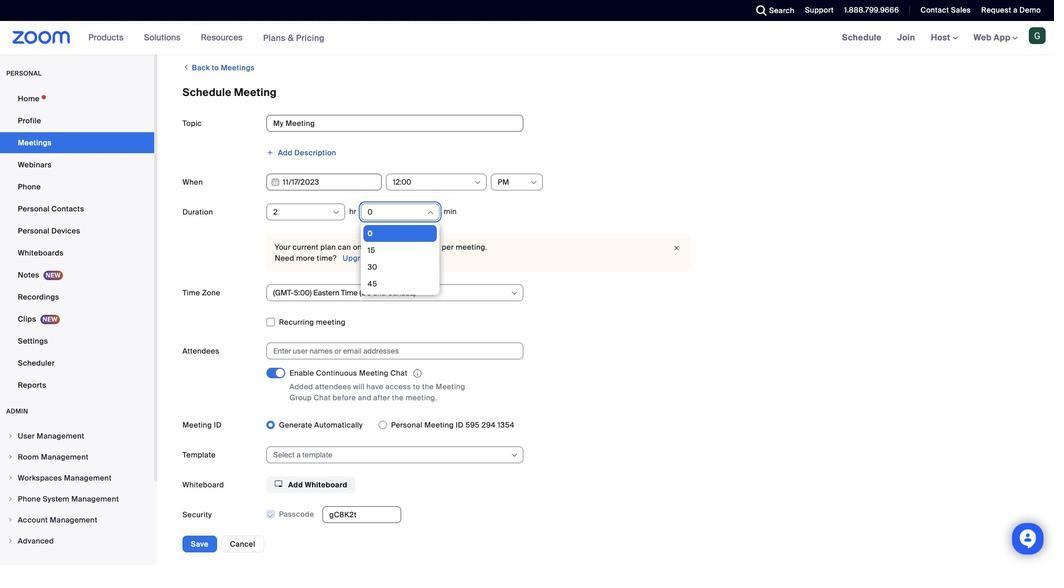 Task type: vqa. For each thing, say whether or not it's contained in the screenshot.
Microsoft Outlook Plugin Add Zoom
no



Task type: locate. For each thing, give the bounding box(es) containing it.
1 horizontal spatial show options image
[[511, 451, 519, 460]]

0 vertical spatial personal
[[18, 204, 50, 214]]

2 right image from the top
[[7, 475, 14, 481]]

right image inside phone system management menu item
[[7, 496, 14, 502]]

meeting. inside your current plan can only support 40 minutes per meeting. need more time? upgrade now
[[456, 242, 488, 252]]

right image inside account management menu item
[[7, 517, 14, 523]]

time
[[183, 288, 200, 298]]

0 right hr
[[368, 207, 373, 217]]

pro
[[273, 17, 285, 27]]

to inside added attendees will have access to the meeting group chat before and after the meeting.
[[413, 382, 420, 392]]

1 vertical spatial personal
[[18, 226, 50, 236]]

1 horizontal spatial meeting.
[[456, 242, 488, 252]]

enable
[[290, 368, 314, 378]]

right image left user
[[7, 433, 14, 439]]

list box
[[364, 225, 437, 292]]

enable continuous meeting chat
[[290, 368, 408, 378]]

0 vertical spatial 0
[[368, 207, 373, 217]]

schedule for schedule meeting
[[183, 86, 232, 99]]

today
[[516, 17, 537, 27]]

2 0 from the top
[[368, 229, 373, 238]]

meet zoom ai companion, your new ai assistant! upgrade to zoom one pro and get access to ai companion at no additional cost. upgrade today
[[13, 17, 537, 27]]

1 right image from the top
[[7, 433, 14, 439]]

2 id from the left
[[456, 420, 464, 430]]

personal for personal contacts
[[18, 204, 50, 214]]

left image
[[183, 62, 190, 72]]

time?
[[317, 253, 337, 263]]

0 for 0 15
[[368, 229, 373, 238]]

banner
[[0, 21, 1055, 55]]

to up resources
[[224, 17, 231, 27]]

add whiteboard button
[[267, 477, 356, 493]]

pm
[[498, 177, 510, 187]]

0 vertical spatial meeting.
[[456, 242, 488, 252]]

your
[[275, 242, 291, 252]]

contacts
[[51, 204, 84, 214]]

0 horizontal spatial whiteboard
[[183, 480, 224, 490]]

1 horizontal spatial zoom
[[233, 17, 254, 27]]

1 vertical spatial and
[[358, 393, 372, 403]]

upgrade up resources
[[191, 17, 222, 27]]

zone
[[202, 288, 221, 298]]

host
[[932, 32, 953, 43]]

right image inside "workspaces management" menu item
[[7, 475, 14, 481]]

30
[[368, 262, 377, 272]]

resources button
[[201, 21, 248, 55]]

1.888.799.9666 button
[[837, 0, 902, 21], [845, 5, 900, 15]]

meetings up schedule meeting
[[221, 63, 255, 72]]

learn more about enable continuous meeting chat image
[[410, 369, 425, 379]]

0 horizontal spatial chat
[[314, 393, 331, 403]]

schedule down back
[[183, 86, 232, 99]]

1 vertical spatial chat
[[314, 393, 331, 403]]

management for account management
[[50, 515, 97, 525]]

notes link
[[0, 265, 154, 285]]

profile
[[18, 116, 41, 125]]

topic
[[183, 119, 202, 128]]

duration
[[183, 207, 213, 217]]

1 horizontal spatial the
[[422, 382, 434, 392]]

upgrade down only
[[343, 253, 374, 263]]

1 horizontal spatial and
[[358, 393, 372, 403]]

1 zoom from the left
[[33, 17, 54, 27]]

management up room management
[[37, 431, 84, 441]]

id up template
[[214, 420, 222, 430]]

whiteboards link
[[0, 242, 154, 263]]

ai left companion
[[353, 17, 360, 27]]

workspaces management menu item
[[0, 468, 154, 488]]

show options image right pm dropdown button
[[530, 178, 538, 187]]

settings link
[[0, 331, 154, 352]]

meeting left 595
[[425, 420, 454, 430]]

meet zoom ai companion, footer
[[0, 4, 1055, 40]]

0 vertical spatial meetings
[[221, 63, 255, 72]]

None text field
[[323, 507, 401, 523]]

access right get
[[316, 17, 342, 27]]

and inside added attendees will have access to the meeting group chat before and after the meeting.
[[358, 393, 372, 403]]

meetings
[[221, 63, 255, 72], [18, 138, 52, 147]]

1.888.799.9666 button up schedule link at top right
[[845, 5, 900, 15]]

personal inside personal contacts link
[[18, 204, 50, 214]]

management inside menu item
[[37, 431, 84, 441]]

select start time text field
[[393, 174, 473, 190]]

management for user management
[[37, 431, 84, 441]]

the down learn more about enable continuous meeting chat image
[[422, 382, 434, 392]]

1 vertical spatial meetings
[[18, 138, 52, 147]]

meeting id
[[183, 420, 222, 430]]

recordings link
[[0, 287, 154, 308]]

meetings up webinars
[[18, 138, 52, 147]]

595
[[466, 420, 480, 430]]

web app button
[[974, 32, 1019, 43]]

add inside add whiteboard button
[[288, 480, 303, 490]]

no
[[415, 17, 424, 27]]

management up advanced menu item
[[50, 515, 97, 525]]

0 horizontal spatial id
[[214, 420, 222, 430]]

0 vertical spatial right image
[[7, 433, 14, 439]]

meeting. right per
[[456, 242, 488, 252]]

more
[[296, 253, 315, 263]]

management up phone system management menu item
[[64, 473, 112, 483]]

1 vertical spatial 0
[[368, 229, 373, 238]]

0 horizontal spatial and
[[287, 17, 301, 27]]

cost.
[[463, 17, 481, 27]]

chat left learn more about enable continuous meeting chat image
[[391, 368, 408, 378]]

devices
[[51, 226, 80, 236]]

0 button
[[368, 204, 426, 220]]

to down learn more about enable continuous meeting chat image
[[413, 382, 420, 392]]

whiteboard inside button
[[305, 480, 348, 490]]

0 horizontal spatial show options image
[[474, 178, 482, 187]]

4 right image from the top
[[7, 538, 14, 544]]

schedule down 1.888.799.9666
[[843, 32, 882, 43]]

3 right image from the top
[[7, 517, 14, 523]]

show options image down '1354'
[[511, 451, 519, 460]]

1 horizontal spatial ai
[[146, 17, 153, 27]]

upgrade right the cost.
[[483, 17, 514, 27]]

phone inside menu item
[[18, 494, 41, 504]]

room
[[18, 452, 39, 462]]

0 vertical spatial access
[[316, 17, 342, 27]]

add inside add description button
[[278, 148, 293, 157]]

personal inside personal devices link
[[18, 226, 50, 236]]

personal meeting id 595 294 1354
[[391, 420, 515, 430]]

1 vertical spatial right image
[[7, 475, 14, 481]]

add right add image
[[278, 148, 293, 157]]

upgrade today link
[[483, 17, 537, 27]]

ai up zoom logo
[[56, 17, 64, 27]]

add
[[278, 148, 293, 157], [288, 480, 303, 490]]

1 vertical spatial phone
[[18, 494, 41, 504]]

show options image
[[332, 208, 341, 217], [511, 289, 519, 298]]

a
[[1014, 5, 1018, 15]]

1 vertical spatial access
[[386, 382, 411, 392]]

chat down the attendees
[[314, 393, 331, 403]]

When text field
[[267, 174, 382, 191]]

user management menu item
[[0, 426, 154, 446]]

meetings navigation
[[835, 21, 1055, 55]]

the right after
[[392, 393, 404, 403]]

1 vertical spatial show options image
[[511, 289, 519, 298]]

0 inside 0 dropdown button
[[368, 207, 373, 217]]

management up workspaces management in the bottom left of the page
[[41, 452, 89, 462]]

add up passcode
[[288, 480, 303, 490]]

chat inside added attendees will have access to the meeting group chat before and after the meeting.
[[314, 393, 331, 403]]

have
[[367, 382, 384, 392]]

contact
[[921, 5, 950, 15]]

attendees
[[183, 346, 220, 356]]

added
[[290, 382, 313, 392]]

meetings link
[[0, 132, 154, 153]]

the
[[422, 382, 434, 392], [392, 393, 404, 403]]

meeting up the personal meeting id 595 294 1354
[[436, 382, 465, 392]]

workspaces management
[[18, 473, 112, 483]]

1 horizontal spatial whiteboard
[[305, 480, 348, 490]]

right image
[[7, 433, 14, 439], [7, 475, 14, 481]]

room management menu item
[[0, 447, 154, 467]]

2 vertical spatial personal
[[391, 420, 423, 430]]

whiteboard up passcode
[[305, 480, 348, 490]]

request a demo
[[982, 5, 1042, 15]]

0 horizontal spatial schedule
[[183, 86, 232, 99]]

1 0 from the top
[[368, 207, 373, 217]]

2 right image from the top
[[7, 496, 14, 502]]

show options image
[[474, 178, 482, 187], [530, 178, 538, 187], [511, 451, 519, 460]]

id
[[214, 420, 222, 430], [456, 420, 464, 430]]

plans & pricing link
[[263, 32, 325, 43], [263, 32, 325, 43]]

1 vertical spatial the
[[392, 393, 404, 403]]

whiteboard down template
[[183, 480, 224, 490]]

add for add description
[[278, 148, 293, 157]]

right image left room
[[7, 454, 14, 460]]

plan
[[321, 242, 336, 252]]

whiteboards
[[18, 248, 64, 258]]

2 horizontal spatial show options image
[[530, 178, 538, 187]]

0 inside 0 15
[[368, 229, 373, 238]]

schedule link
[[835, 21, 890, 55]]

phone up account
[[18, 494, 41, 504]]

personal contacts link
[[0, 198, 154, 219]]

1 vertical spatial add
[[288, 480, 303, 490]]

and left get
[[287, 17, 301, 27]]

meeting. down learn more about enable continuous meeting chat image
[[406, 393, 437, 403]]

account
[[18, 515, 48, 525]]

plans
[[263, 32, 286, 43]]

0 horizontal spatial ai
[[56, 17, 64, 27]]

personal inside meeting id option group
[[391, 420, 423, 430]]

2 whiteboard from the left
[[305, 480, 348, 490]]

1 horizontal spatial access
[[386, 382, 411, 392]]

right image for user management
[[7, 433, 14, 439]]

personal for personal devices
[[18, 226, 50, 236]]

right image
[[7, 454, 14, 460], [7, 496, 14, 502], [7, 517, 14, 523], [7, 538, 14, 544]]

profile picture image
[[1030, 27, 1046, 44]]

show options image for select start time text box
[[474, 178, 482, 187]]

1 id from the left
[[214, 420, 222, 430]]

save
[[191, 540, 209, 549]]

join
[[898, 32, 916, 43]]

0 vertical spatial add
[[278, 148, 293, 157]]

right image inside user management menu item
[[7, 433, 14, 439]]

recurring meeting
[[279, 318, 346, 327]]

and down 'will' at the left
[[358, 393, 372, 403]]

meeting id option group
[[267, 417, 1030, 434]]

1 vertical spatial schedule
[[183, 86, 232, 99]]

admin menu menu
[[0, 426, 154, 552]]

pricing
[[296, 32, 325, 43]]

schedule
[[843, 32, 882, 43], [183, 86, 232, 99]]

0 horizontal spatial zoom
[[33, 17, 54, 27]]

reports link
[[0, 375, 154, 396]]

webinars link
[[0, 154, 154, 175]]

access
[[316, 17, 342, 27], [386, 382, 411, 392]]

0 horizontal spatial meeting.
[[406, 393, 437, 403]]

0 up "15"
[[368, 229, 373, 238]]

1 horizontal spatial upgrade
[[343, 253, 374, 263]]

access down enable continuous meeting chat application
[[386, 382, 411, 392]]

Topic text field
[[267, 115, 524, 132]]

2 horizontal spatial ai
[[353, 17, 360, 27]]

add image
[[267, 149, 274, 156]]

upgrade
[[191, 17, 222, 27], [483, 17, 514, 27], [343, 253, 374, 263]]

right image left system
[[7, 496, 14, 502]]

right image left advanced
[[7, 538, 14, 544]]

0 horizontal spatial show options image
[[332, 208, 341, 217]]

1 horizontal spatial show options image
[[511, 289, 519, 298]]

meeting.
[[456, 242, 488, 252], [406, 393, 437, 403]]

phone
[[18, 182, 41, 192], [18, 494, 41, 504]]

show options image left pm
[[474, 178, 482, 187]]

personal up 'personal devices'
[[18, 204, 50, 214]]

web
[[974, 32, 992, 43]]

schedule inside schedule link
[[843, 32, 882, 43]]

1 horizontal spatial id
[[456, 420, 464, 430]]

zoom logo image
[[13, 31, 70, 44]]

right image inside room management menu item
[[7, 454, 14, 460]]

1 vertical spatial meeting.
[[406, 393, 437, 403]]

schedule for schedule
[[843, 32, 882, 43]]

zoom left the one
[[233, 17, 254, 27]]

1 phone from the top
[[18, 182, 41, 192]]

generate
[[279, 420, 313, 430]]

phone down webinars
[[18, 182, 41, 192]]

user
[[18, 431, 35, 441]]

enable continuous meeting chat application
[[290, 368, 489, 380]]

ai right new
[[146, 17, 153, 27]]

2 phone from the top
[[18, 494, 41, 504]]

1 horizontal spatial chat
[[391, 368, 408, 378]]

0 vertical spatial schedule
[[843, 32, 882, 43]]

current
[[293, 242, 319, 252]]

0
[[368, 207, 373, 217], [368, 229, 373, 238]]

webinars
[[18, 160, 52, 170]]

right image left workspaces
[[7, 475, 14, 481]]

id left 595
[[456, 420, 464, 430]]

personal up whiteboards
[[18, 226, 50, 236]]

personal up the select meeting template text field on the bottom of page
[[391, 420, 423, 430]]

0 vertical spatial and
[[287, 17, 301, 27]]

1 horizontal spatial schedule
[[843, 32, 882, 43]]

right image for room
[[7, 454, 14, 460]]

&
[[288, 32, 294, 43]]

1 right image from the top
[[7, 454, 14, 460]]

zoom up zoom logo
[[33, 17, 54, 27]]

phone inside personal menu menu
[[18, 182, 41, 192]]

1.888.799.9666 button up join
[[837, 0, 902, 21]]

right image left account
[[7, 517, 14, 523]]

meeting down back to meetings
[[234, 86, 277, 99]]

meeting up have
[[359, 368, 389, 378]]

294
[[482, 420, 496, 430]]

0 horizontal spatial access
[[316, 17, 342, 27]]

0 horizontal spatial meetings
[[18, 138, 52, 147]]

1 ai from the left
[[56, 17, 64, 27]]

access inside "meet zoom ai companion," footer
[[316, 17, 342, 27]]

0 vertical spatial chat
[[391, 368, 408, 378]]

0 vertical spatial phone
[[18, 182, 41, 192]]

and inside "meet zoom ai companion," footer
[[287, 17, 301, 27]]



Task type: describe. For each thing, give the bounding box(es) containing it.
notes
[[18, 270, 39, 280]]

meeting inside option group
[[425, 420, 454, 430]]

phone for phone
[[18, 182, 41, 192]]

description
[[295, 148, 337, 157]]

support
[[806, 5, 834, 15]]

meeting
[[316, 318, 346, 327]]

web app
[[974, 32, 1011, 43]]

personal contacts
[[18, 204, 84, 214]]

new
[[129, 17, 144, 27]]

list box containing 0
[[364, 225, 437, 292]]

need
[[275, 253, 294, 263]]

management down "workspaces management" menu item
[[71, 494, 119, 504]]

0 horizontal spatial upgrade
[[191, 17, 222, 27]]

management for workspaces management
[[64, 473, 112, 483]]

account management menu item
[[0, 510, 154, 530]]

personal devices
[[18, 226, 80, 236]]

cancel
[[230, 540, 255, 549]]

45
[[368, 279, 377, 289]]

system
[[43, 494, 69, 504]]

after
[[374, 393, 390, 403]]

security
[[183, 510, 212, 520]]

resources
[[201, 32, 243, 43]]

before
[[333, 393, 356, 403]]

your
[[112, 17, 127, 27]]

phone system management menu item
[[0, 489, 154, 509]]

will
[[353, 382, 365, 392]]

2 horizontal spatial upgrade
[[483, 17, 514, 27]]

clips link
[[0, 309, 154, 330]]

profile link
[[0, 110, 154, 131]]

recurring
[[279, 318, 314, 327]]

right image for phone
[[7, 496, 14, 502]]

1 horizontal spatial meetings
[[221, 63, 255, 72]]

continuous
[[316, 368, 357, 378]]

personal
[[6, 69, 42, 78]]

meetings inside personal menu menu
[[18, 138, 52, 147]]

sales
[[952, 5, 972, 15]]

1 whiteboard from the left
[[183, 480, 224, 490]]

2 button
[[273, 204, 332, 220]]

0 for 0
[[368, 207, 373, 217]]

show options image for the select meeting template text field on the bottom of page
[[511, 451, 519, 460]]

companion
[[362, 17, 404, 27]]

pm button
[[498, 174, 530, 190]]

reports
[[18, 380, 46, 390]]

template
[[183, 450, 216, 460]]

0 vertical spatial show options image
[[332, 208, 341, 217]]

support
[[370, 242, 398, 252]]

save button
[[183, 536, 217, 553]]

assistant!
[[155, 17, 189, 27]]

demo
[[1020, 5, 1042, 15]]

close image
[[671, 243, 683, 253]]

user management
[[18, 431, 84, 441]]

meeting up template
[[183, 420, 212, 430]]

0 15
[[368, 229, 375, 255]]

host button
[[932, 32, 959, 43]]

id inside option group
[[456, 420, 464, 430]]

companion,
[[65, 17, 110, 27]]

meeting. inside added attendees will have access to the meeting group chat before and after the meeting.
[[406, 393, 437, 403]]

access inside added attendees will have access to the meeting group chat before and after the meeting.
[[386, 382, 411, 392]]

none text field inside security "group"
[[323, 507, 401, 523]]

management for room management
[[41, 452, 89, 462]]

home
[[18, 94, 40, 103]]

product information navigation
[[81, 21, 333, 55]]

at
[[406, 17, 413, 27]]

one
[[256, 17, 271, 27]]

attendees
[[315, 382, 351, 392]]

security group
[[266, 507, 1030, 565]]

add description button
[[267, 145, 337, 161]]

meet
[[13, 17, 31, 27]]

solutions
[[144, 32, 181, 43]]

personal menu menu
[[0, 88, 154, 397]]

select meeting template text field
[[273, 447, 510, 463]]

chat inside application
[[391, 368, 408, 378]]

only
[[353, 242, 368, 252]]

passcode
[[279, 510, 314, 519]]

scheduler
[[18, 358, 55, 368]]

get
[[303, 17, 314, 27]]

banner containing products
[[0, 21, 1055, 55]]

additional
[[426, 17, 461, 27]]

advanced menu item
[[0, 531, 154, 551]]

contact sales
[[921, 5, 972, 15]]

cancel button
[[221, 536, 264, 553]]

products button
[[88, 21, 128, 55]]

group
[[290, 393, 312, 403]]

your current plan can only support 40 minutes per meeting. need more time? upgrade now
[[275, 242, 488, 263]]

personal for personal meeting id 595 294 1354
[[391, 420, 423, 430]]

phone for phone system management
[[18, 494, 41, 504]]

admin
[[6, 407, 28, 416]]

3 ai from the left
[[353, 17, 360, 27]]

minutes
[[411, 242, 440, 252]]

to right back
[[212, 63, 219, 72]]

can
[[338, 242, 351, 252]]

added attendees will have access to the meeting group chat before and after the meeting.
[[290, 382, 465, 403]]

app
[[995, 32, 1011, 43]]

upgrade now link
[[341, 253, 392, 263]]

back to meetings
[[190, 63, 255, 72]]

hide options image
[[427, 208, 435, 217]]

2 ai from the left
[[146, 17, 153, 27]]

join link
[[890, 21, 924, 55]]

back
[[192, 63, 210, 72]]

Persistent Chat, enter email address,Enter user names or email addresses text field
[[273, 343, 507, 359]]

right image inside advanced menu item
[[7, 538, 14, 544]]

schedule meeting
[[183, 86, 277, 99]]

automatically
[[315, 420, 363, 430]]

0 horizontal spatial the
[[392, 393, 404, 403]]

home link
[[0, 88, 154, 109]]

add for add whiteboard
[[288, 480, 303, 490]]

add description
[[278, 148, 337, 157]]

settings
[[18, 336, 48, 346]]

upgrade inside your current plan can only support 40 minutes per meeting. need more time? upgrade now
[[343, 253, 374, 263]]

add whiteboard
[[287, 480, 348, 490]]

scheduler link
[[0, 353, 154, 374]]

15
[[368, 246, 375, 255]]

meeting inside added attendees will have access to the meeting group chat before and after the meeting.
[[436, 382, 465, 392]]

meeting inside application
[[359, 368, 389, 378]]

when
[[183, 177, 203, 187]]

clips
[[18, 314, 36, 324]]

0 vertical spatial the
[[422, 382, 434, 392]]

2
[[273, 207, 278, 217]]

to left companion
[[344, 17, 351, 27]]

back to meetings link
[[183, 59, 255, 76]]

right image for workspaces management
[[7, 475, 14, 481]]

2 zoom from the left
[[233, 17, 254, 27]]

products
[[88, 32, 124, 43]]

right image for account
[[7, 517, 14, 523]]



